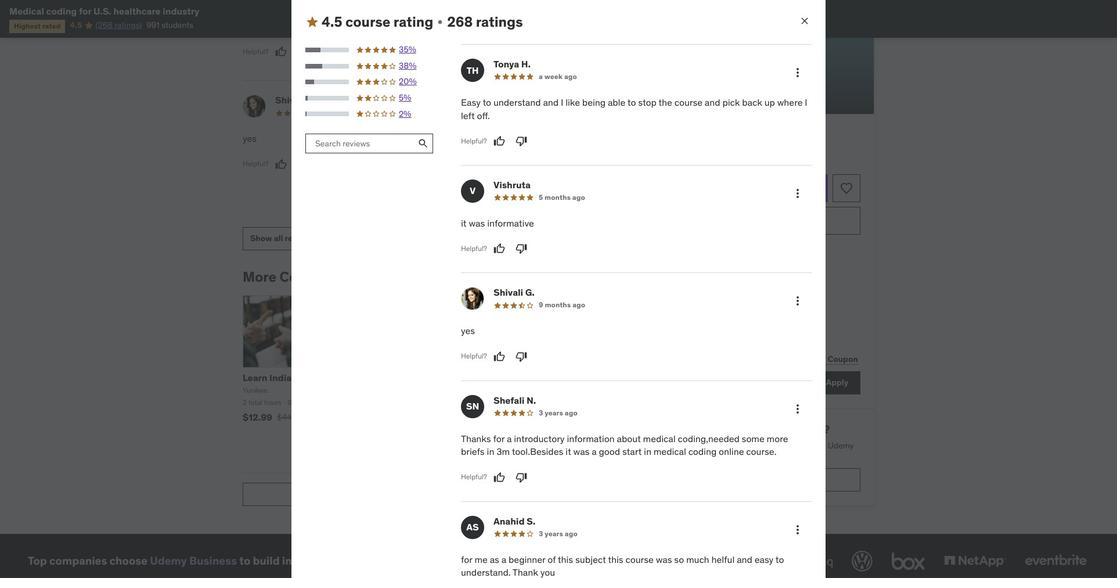 Task type: locate. For each thing, give the bounding box(es) containing it.
top
[[28, 554, 47, 568]]

some up the anytime,
[[742, 433, 765, 444]]

apply down apply coupon button
[[827, 377, 849, 388]]

ago for sn
[[565, 408, 578, 417]]

day
[[738, 244, 750, 253]]

0 horizontal spatial $12.99
[[243, 411, 272, 423]]

a left mark review by tonya h. as unhelpful icon
[[501, 133, 506, 144]]

cycle
[[587, 372, 611, 383]]

learn up total
[[243, 372, 268, 383]]

mark review by shefali n. as unhelpful image right mark review by shefali n. as helpful image
[[516, 472, 527, 483]]

g. for mark review by shefali n. as helpful image
[[526, 287, 535, 298]]

for left mark review by tonya h. as unhelpful icon
[[488, 133, 499, 144]]

thanks for a introductory information about medical coding,needed some more briefs in 3m tool.besides it was a good start in medical coding online course. up 5
[[456, 133, 645, 183]]

apply inside apply button
[[827, 377, 849, 388]]

0 horizontal spatial 3m
[[456, 159, 469, 170]]

more up 5 months ago
[[579, 146, 601, 157]]

2 horizontal spatial coding
[[689, 446, 717, 457]]

learn for learn supply chain management
[[382, 372, 406, 383]]

sn
[[461, 100, 474, 112], [466, 400, 480, 412]]

0 vertical spatial mark review by tonya h. as helpful image
[[275, 46, 287, 58]]

1 vertical spatial months
[[545, 193, 571, 202]]

sn down th
[[461, 100, 474, 112]]

0 horizontal spatial off.
[[243, 20, 256, 32]]

coding
[[46, 5, 77, 17], [456, 172, 484, 183], [689, 446, 717, 457]]

mark review by tonya h. as helpful image left mark review by tonya h. as unhelpful image
[[275, 46, 287, 58]]

it
[[525, 159, 530, 170], [461, 217, 467, 229], [566, 446, 572, 457]]

where up 35% in the top of the page
[[382, 7, 407, 19]]

0 vertical spatial g.
[[307, 94, 317, 106]]

9 months ago for mark review by shefali n. as helpful icon
[[321, 108, 367, 117]]

management inside 'learn revenue cycle management yunikee .'
[[520, 383, 579, 395]]

3 years ago down 'learn revenue cycle management yunikee .'
[[539, 408, 578, 417]]

$12.99 down total
[[243, 411, 272, 423]]

n. down h.
[[521, 94, 531, 106]]

0 vertical spatial shefali n.
[[488, 94, 531, 106]]

0 vertical spatial mark review by vishruta as helpful image
[[488, 20, 499, 32]]

of
[[548, 554, 556, 565]]

0 vertical spatial n.
[[521, 94, 531, 106]]

apply left coupon
[[804, 354, 827, 364]]

2 vertical spatial months
[[545, 301, 571, 309]]

coding,needed
[[490, 146, 552, 157], [678, 433, 740, 444]]

learn inside learn indian sign language yunikee .
[[243, 372, 268, 383]]

1
[[710, 286, 713, 297]]

0 horizontal spatial back
[[347, 7, 367, 19]]

2 vertical spatial coding
[[689, 446, 717, 457]]

introductory for mark review by shefali n. as helpful icon
[[509, 133, 559, 144]]

0 vertical spatial briefs
[[603, 146, 627, 157]]

yunikee
[[243, 386, 268, 395], [520, 397, 545, 406]]

preview
[[733, 93, 768, 104]]

0 horizontal spatial management
[[382, 383, 440, 395]]

1 horizontal spatial learn
[[382, 372, 406, 383]]

mark review by tonya h. as helpful image for mark review by tonya h. as unhelpful icon
[[494, 135, 505, 147]]

ago for v
[[573, 193, 586, 202]]

mark review by tonya h. as helpful image
[[275, 46, 287, 58], [494, 135, 505, 147]]

. up hours
[[269, 386, 271, 395]]

yes
[[243, 133, 257, 144], [461, 325, 475, 337]]

1 vertical spatial like
[[566, 97, 580, 108]]

revenue
[[547, 372, 585, 383]]

mark review by shefali n. as unhelpful image
[[510, 197, 522, 209], [516, 472, 527, 483]]

submit search image
[[417, 138, 429, 149]]

1 vertical spatial 3 years ago
[[539, 529, 578, 538]]

0 vertical spatial some
[[554, 146, 577, 157]]

1 vertical spatial about
[[617, 433, 641, 444]]

coding up rated
[[46, 5, 77, 17]]

0 vertical spatial 2
[[243, 398, 247, 407]]

anywhere.
[[755, 452, 792, 463]]

1 horizontal spatial udemy
[[829, 441, 854, 451]]

tool.besides for mark review by shefali n. as helpful icon's mark review by shefali n. as unhelpful image
[[471, 159, 522, 170]]

start for mark review by shefali n. as helpful image
[[623, 446, 642, 457]]

helpful? right xsmall image
[[456, 21, 481, 30]]

3m for mark review by shefali n. as helpful image
[[497, 446, 510, 457]]

1 horizontal spatial 3m
[[497, 446, 510, 457]]

1 horizontal spatial pick
[[723, 97, 740, 108]]

0 vertical spatial coding
[[46, 5, 77, 17]]

about for mark review by shefali n. as helpful image's mark review by shefali n. as unhelpful image
[[617, 433, 641, 444]]

2 management from the left
[[520, 383, 579, 395]]

for up mark review by shefali n. as helpful image
[[494, 433, 505, 444]]

0 horizontal spatial course.
[[513, 172, 544, 183]]

video
[[778, 286, 797, 297]]

3m
[[456, 159, 469, 170], [497, 446, 510, 457]]

1 management from the left
[[382, 383, 440, 395]]

introductory down 3.4
[[514, 433, 565, 444]]

course
[[279, 7, 307, 19], [346, 12, 391, 31], [789, 93, 819, 104], [675, 97, 703, 108], [712, 267, 742, 279], [626, 554, 654, 565]]

a
[[539, 72, 543, 81], [501, 133, 506, 144], [551, 159, 556, 170], [507, 433, 512, 444], [592, 446, 597, 457], [502, 554, 507, 565]]

helpful? down v
[[456, 198, 481, 207]]

online for mark review by shefali n. as helpful image
[[719, 446, 745, 457]]

medical
[[9, 5, 44, 17]]

20% button
[[306, 76, 434, 88]]

tonya h.
[[494, 58, 531, 70]]

1 vertical spatial sn
[[466, 400, 480, 412]]

0 horizontal spatial some
[[554, 146, 577, 157]]

1 vertical spatial course.
[[747, 446, 777, 457]]

1 vertical spatial 2
[[736, 422, 743, 436]]

thanks right submit search icon
[[456, 133, 486, 144]]

helpful? left mark review by shivali g. as helpful icon at the bottom left
[[461, 352, 487, 361]]

0 vertical spatial 9 months ago
[[321, 108, 367, 117]]

mark review by shivali g. as helpful image
[[275, 158, 287, 170]]

helpful? for mark review by vishruta as unhelpful icon's mark review by vishruta as helpful image
[[461, 244, 487, 253]]

the
[[263, 7, 277, 19], [659, 97, 673, 108]]

wishlist image
[[840, 181, 854, 195]]

0 horizontal spatial easy
[[243, 0, 263, 6]]

0 vertical spatial being
[[364, 0, 388, 6]]

understand up medium 'image' on the top
[[275, 0, 323, 6]]

0 horizontal spatial 2
[[243, 398, 247, 407]]

yunikee up total
[[243, 386, 268, 395]]

it left the informative
[[461, 217, 467, 229]]

udemy inside training 2 or more people? get your team access to 25,000+ top udemy courses anytime, anywhere.
[[829, 441, 854, 451]]

2 left "or"
[[736, 422, 743, 436]]

0 horizontal spatial .
[[269, 386, 271, 395]]

beginner
[[509, 554, 546, 565]]

shefali for mark review by shefali n. as helpful icon
[[488, 94, 519, 106]]

build
[[253, 554, 280, 568]]

3 learn from the left
[[520, 372, 545, 383]]

more up "anywhere."
[[767, 433, 789, 444]]

this right the of
[[558, 554, 574, 565]]

information for mark review by shefali n. as helpful image
[[567, 433, 615, 444]]

2 inside training 2 or more people? get your team access to 25,000+ top udemy courses anytime, anywhere.
[[736, 422, 743, 436]]

0 vertical spatial introductory
[[509, 133, 559, 144]]

coding up v
[[456, 172, 484, 183]]

coding,needed up courses
[[678, 433, 740, 444]]

0 vertical spatial months
[[327, 108, 353, 117]]

coding,needed up 'vishruta'
[[490, 146, 552, 157]]

box image
[[890, 548, 928, 574]]

some right mark review by tonya h. as unhelpful icon
[[554, 146, 577, 157]]

2 learn from the left
[[382, 372, 406, 383]]

0 horizontal spatial online
[[486, 172, 511, 183]]

helpful? down it was informative
[[461, 244, 487, 253]]

reviews
[[285, 233, 315, 244]]

and inside the 1 hour on-demand video access on mobile and tv
[[776, 302, 789, 313]]

1 horizontal spatial up
[[765, 97, 776, 108]]

mark review by shefali n. as unhelpful image for mark review by shefali n. as helpful image
[[516, 472, 527, 483]]

1 vertical spatial yunikee
[[520, 397, 545, 406]]

shivali down mark review by tonya h. as unhelpful image
[[275, 94, 305, 106]]

udemy right choose
[[150, 554, 187, 568]]

information for mark review by shefali n. as helpful icon
[[562, 133, 609, 144]]

. down learn revenue cycle management "link"
[[547, 397, 548, 406]]

online for mark review by shefali n. as helpful icon
[[486, 172, 511, 183]]

1 vertical spatial understand
[[494, 97, 541, 108]]

years up the of
[[545, 529, 564, 538]]

shefali n. down tonya
[[488, 94, 531, 106]]

1 horizontal spatial stop
[[639, 97, 657, 108]]

1 vertical spatial mark review by tonya h. as helpful image
[[494, 135, 505, 147]]

mark review by vishruta as helpful image left mark review by vishruta as unhelpful icon
[[494, 243, 505, 255]]

ago for as
[[565, 529, 578, 538]]

report
[[420, 489, 447, 499]]

n. up 3.4
[[527, 394, 536, 406]]

preview this course button
[[677, 3, 875, 114]]

this right subject
[[608, 554, 624, 565]]

learn down mark review by shivali g. as unhelpful icon
[[520, 372, 545, 383]]

shivali g. down mark review by tonya h. as unhelpful image
[[275, 94, 317, 106]]

this
[[771, 93, 787, 104], [558, 554, 574, 565], [608, 554, 624, 565]]

mobile
[[749, 302, 774, 313]]

management for supply
[[382, 383, 440, 395]]

demand up mobile
[[746, 286, 776, 297]]

2 3 years ago from the top
[[539, 529, 578, 538]]

learn inside 'learn revenue cycle management yunikee .'
[[520, 372, 545, 383]]

3 right 3.4
[[539, 408, 544, 417]]

thanks for a introductory information about medical coding,needed some more briefs in 3m tool.besides it was a good start in medical coding online course. down 29 reviews element
[[461, 433, 789, 457]]

0 vertical spatial pick
[[327, 7, 345, 19]]

years down 'learn revenue cycle management yunikee .'
[[545, 408, 564, 417]]

1 3 from the top
[[539, 408, 544, 417]]

introductory for mark review by shefali n. as helpful image
[[514, 433, 565, 444]]

companies
[[49, 554, 107, 568]]

coding,needed for mark review by shefali n. as helpful image's mark review by shefali n. as unhelpful image
[[678, 433, 740, 444]]

2 3 from the top
[[539, 529, 544, 538]]

shivali g. down mark review by vishruta as unhelpful icon
[[494, 287, 535, 298]]

mark review by tonya h. as helpful image left mark review by tonya h. as unhelpful icon
[[494, 135, 505, 147]]

tool.besides up 'vishruta'
[[471, 159, 522, 170]]

thanks for mark review by shefali n. as helpful image
[[461, 433, 491, 444]]

0 vertical spatial thanks
[[456, 133, 486, 144]]

0 vertical spatial understand
[[275, 0, 323, 6]]

chain
[[441, 372, 467, 383]]

3 years ago
[[539, 408, 578, 417], [539, 529, 578, 538]]

1 learn from the left
[[243, 372, 268, 383]]

$12.99 down 3.4
[[520, 434, 550, 446]]

learn for learn indian sign language yunikee .
[[243, 372, 268, 383]]

g. for mark review by shefali n. as helpful icon
[[307, 94, 317, 106]]

shivali g. for mark review by shefali n. as helpful icon
[[275, 94, 317, 106]]

mark review by shivali g. as unhelpful image
[[516, 351, 527, 362]]

3 up beginner
[[539, 529, 544, 538]]

30-
[[727, 244, 738, 253]]

as
[[467, 521, 479, 533]]

mark review by vishruta as helpful image
[[488, 20, 499, 32], [494, 243, 505, 255]]

yunikee inside 'learn revenue cycle management yunikee .'
[[520, 397, 545, 406]]

thanks
[[456, 133, 486, 144], [461, 433, 491, 444]]

was left so
[[656, 554, 673, 565]]

more
[[579, 146, 601, 157], [759, 422, 786, 436], [767, 433, 789, 444]]

1 horizontal spatial mark review by tonya h. as helpful image
[[494, 135, 505, 147]]

mark review by shefali n. as helpful image
[[494, 472, 505, 483]]

1 horizontal spatial shivali
[[494, 287, 524, 298]]

career
[[342, 554, 375, 568]]

learn left 'supply'
[[382, 372, 406, 383]]

0 vertical spatial yunikee
[[243, 386, 268, 395]]

easy
[[243, 0, 263, 6], [461, 97, 481, 108]]

$12.99 for learn revenue cycle management
[[520, 434, 550, 446]]

1 horizontal spatial some
[[742, 433, 765, 444]]

additional actions for review by tonya h. image
[[791, 66, 805, 80]]

4.5 course rating
[[322, 12, 434, 31]]

1 3 years ago from the top
[[539, 408, 578, 417]]

1 horizontal spatial yunikee
[[520, 397, 545, 406]]

was down $39.99
[[574, 446, 590, 457]]

more right "or"
[[759, 422, 786, 436]]

language
[[322, 372, 365, 383]]

coding down training
[[689, 446, 717, 457]]

shefali n. for mark review by shefali n. as helpful image's mark review by shefali n. as unhelpful image
[[494, 394, 536, 406]]

mark review by vishruta as helpful image left mark review by vishruta as unhelpful image
[[488, 20, 499, 32]]

udemy right top
[[829, 441, 854, 451]]

1 horizontal spatial course.
[[747, 446, 777, 457]]

thanks up abuse
[[461, 433, 491, 444]]

3 for anahid s.
[[539, 529, 544, 538]]

get
[[691, 441, 705, 451]]

week
[[545, 72, 563, 81]]

for left u.s.
[[79, 5, 91, 17]]

able
[[390, 0, 407, 6], [608, 97, 626, 108]]

2
[[243, 398, 247, 407], [736, 422, 743, 436]]

netapp image
[[942, 548, 1009, 574]]

1 horizontal spatial demand
[[746, 286, 776, 297]]

3 years ago up the of
[[539, 529, 578, 538]]

g. down mark review by vishruta as unhelpful icon
[[526, 287, 535, 298]]

by
[[337, 268, 353, 286]]

shivali for mark review by shefali n. as helpful icon
[[275, 94, 305, 106]]

more inside training 2 or more people? get your team access to 25,000+ top udemy courses anytime, anywhere.
[[759, 422, 786, 436]]

includes:
[[744, 267, 784, 279]]

where down the 'additional actions for review by tonya h.' icon
[[778, 97, 803, 108]]

th
[[467, 64, 479, 76]]

1 vertical spatial n.
[[527, 394, 536, 406]]

learn inside learn supply chain management
[[382, 372, 406, 383]]

shivali down mark review by vishruta as unhelpful icon
[[494, 287, 524, 298]]

learn indian sign language link
[[243, 372, 365, 383]]

2 years from the top
[[545, 529, 564, 538]]

for
[[79, 5, 91, 17], [488, 133, 499, 144], [494, 433, 505, 444], [461, 554, 473, 565]]

1 vertical spatial the
[[659, 97, 673, 108]]

it for mark review by shefali n. as helpful icon
[[525, 159, 530, 170]]

medical coding for u.s. healthcare industry
[[9, 5, 200, 17]]

yunikee up 3.4
[[520, 397, 545, 406]]

9 for mark review by shefali n. as helpful icon
[[321, 108, 325, 117]]

vishruta
[[494, 179, 531, 191]]

left down th
[[461, 110, 475, 121]]

a inside for me as a beginner of this subject this course was so much helful and easy to understand. thank you
[[502, 554, 507, 565]]

0 vertical spatial thanks for a introductory information about medical coding,needed some more briefs in 3m tool.besides it was a good start in medical coding online course.
[[456, 133, 645, 183]]

1 vertical spatial g.
[[526, 287, 535, 298]]

it down mark review by tonya h. as unhelpful icon
[[525, 159, 530, 170]]

1 years from the top
[[545, 408, 564, 417]]

additional actions for review by shivali g. image
[[791, 294, 805, 308]]

n.
[[521, 94, 531, 106], [527, 394, 536, 406]]

4.5
[[322, 12, 343, 31], [70, 20, 82, 30]]

coding for mark review by shefali n. as helpful image
[[689, 446, 717, 457]]

understand
[[275, 0, 323, 6], [494, 97, 541, 108]]

1 vertical spatial tool.besides
[[512, 446, 564, 457]]

you
[[541, 567, 555, 578]]

easy
[[755, 554, 774, 565]]

g. down mark review by tonya h. as unhelpful image
[[307, 94, 317, 106]]

tool.besides down $39.99
[[512, 446, 564, 457]]

1 horizontal spatial $12.99
[[520, 434, 550, 446]]

medium image
[[306, 15, 320, 29]]

1 horizontal spatial being
[[583, 97, 606, 108]]

0 vertical spatial 3m
[[456, 159, 469, 170]]

apply inside apply coupon button
[[804, 354, 827, 364]]

1 vertical spatial able
[[608, 97, 626, 108]]

2 total hours
[[243, 398, 282, 407]]

1 vertical spatial shefali
[[494, 394, 525, 406]]

0 horizontal spatial left
[[414, 7, 428, 19]]

introductory up 'vishruta'
[[509, 133, 559, 144]]

0 vertical spatial good
[[558, 159, 579, 170]]

1 vertical spatial information
[[567, 433, 615, 444]]

2 horizontal spatial it
[[566, 446, 572, 457]]

s.
[[527, 515, 536, 527]]

1 vertical spatial shivali
[[494, 287, 524, 298]]

1 vertical spatial .
[[547, 397, 548, 406]]

management up 3.4
[[520, 383, 579, 395]]

ratings
[[476, 12, 523, 31]]

months
[[327, 108, 353, 117], [545, 193, 571, 202], [545, 301, 571, 309]]

1 horizontal spatial 4.5
[[322, 12, 343, 31]]

additional actions for review by anahid s. image
[[791, 523, 805, 537]]

2 left total
[[243, 398, 247, 407]]

left left xsmall image
[[414, 7, 428, 19]]

for left me
[[461, 554, 473, 565]]

0 vertical spatial udemy
[[829, 441, 854, 451]]

sn for mark review by shefali n. as helpful image
[[466, 400, 480, 412]]

1 horizontal spatial where
[[778, 97, 803, 108]]

shefali n. up 3.4
[[494, 394, 536, 406]]

this course includes:
[[691, 267, 784, 279]]

1 vertical spatial some
[[742, 433, 765, 444]]

apply coupon button
[[802, 348, 861, 371]]

9 for mark review by shefali n. as helpful image
[[539, 301, 544, 309]]

access
[[745, 441, 770, 451]]

management inside learn supply chain management
[[382, 383, 440, 395]]

1 vertical spatial thanks
[[461, 433, 491, 444]]

helpful? left mark review by tonya h. as unhelpful icon
[[461, 136, 487, 145]]

close modal image
[[800, 15, 811, 26]]

0 vertical spatial left
[[414, 7, 428, 19]]

to inside training 2 or more people? get your team access to 25,000+ top udemy courses anytime, anywhere.
[[771, 441, 779, 451]]

helpful? for mark review by vishruta as unhelpful image's mark review by vishruta as helpful image
[[456, 21, 481, 30]]

left
[[414, 7, 428, 19], [461, 110, 475, 121]]

g.
[[307, 94, 317, 106], [526, 287, 535, 298]]

sn down chain
[[466, 400, 480, 412]]

learn supply chain management link
[[382, 372, 467, 395]]

i
[[343, 0, 345, 6], [410, 7, 412, 19], [561, 97, 564, 108], [806, 97, 808, 108]]

about
[[612, 133, 636, 144], [617, 433, 641, 444]]

some for mark review by shefali n. as helpful icon
[[554, 146, 577, 157]]

information
[[562, 133, 609, 144], [567, 433, 615, 444]]

20%
[[399, 76, 417, 87]]

0 horizontal spatial it
[[461, 217, 467, 229]]

and
[[325, 0, 341, 6], [309, 7, 325, 19], [544, 97, 559, 108], [705, 97, 721, 108], [776, 302, 789, 313], [737, 554, 753, 565]]

u.s.
[[94, 5, 111, 17]]

like down a week ago
[[566, 97, 580, 108]]

4.5 for 4.5
[[70, 20, 82, 30]]

. inside learn indian sign language yunikee .
[[269, 386, 271, 395]]

1 vertical spatial shivali g.
[[494, 287, 535, 298]]

0 horizontal spatial learn
[[243, 372, 268, 383]]

n. for mark review by shefali n. as helpful image's mark review by shefali n. as unhelpful image
[[527, 394, 536, 406]]

tool.besides for mark review by shefali n. as helpful image's mark review by shefali n. as unhelpful image
[[512, 446, 564, 457]]

1 horizontal spatial easy
[[461, 97, 481, 108]]

3m for mark review by shefali n. as helpful icon
[[456, 159, 469, 170]]

. for revenue
[[547, 397, 548, 406]]

a right as
[[502, 554, 507, 565]]

learn revenue cycle management yunikee .
[[520, 372, 611, 406]]

yes for mark review by shefali n. as helpful image
[[461, 325, 475, 337]]

volkswagen image
[[850, 548, 876, 574]]

pick
[[327, 7, 345, 19], [723, 97, 740, 108]]

0 horizontal spatial yes
[[243, 133, 257, 144]]

. inside 'learn revenue cycle management yunikee .'
[[547, 397, 548, 406]]

4.5 right medium 'image' on the top
[[322, 12, 343, 31]]

this right preview
[[771, 93, 787, 104]]

0 horizontal spatial yunikee
[[243, 386, 268, 395]]

it down $39.99
[[566, 446, 572, 457]]

management left chain
[[382, 383, 440, 395]]

management
[[382, 383, 440, 395], [520, 383, 579, 395]]

0 horizontal spatial stop
[[243, 7, 261, 19]]

1 horizontal spatial management
[[520, 383, 579, 395]]

yunikee inside learn indian sign language yunikee .
[[243, 386, 268, 395]]

1 vertical spatial 9 months ago
[[539, 301, 586, 309]]

anahid s.
[[494, 515, 536, 527]]

course. up 5
[[513, 172, 544, 183]]

shefali down tonya
[[488, 94, 519, 106]]

1 vertical spatial introductory
[[514, 433, 565, 444]]

0 vertical spatial years
[[545, 408, 564, 417]]

shivali
[[275, 94, 305, 106], [494, 287, 524, 298]]

demand left the career
[[297, 554, 340, 568]]

9 months ago for mark review by shefali n. as helpful image
[[539, 301, 586, 309]]

1 horizontal spatial easy to understand and i like being able to stop the course and pick back up where i left off.
[[461, 97, 808, 121]]

0 horizontal spatial start
[[581, 159, 601, 170]]

shefali up 3.4
[[494, 394, 525, 406]]

0 vertical spatial coding,needed
[[490, 146, 552, 157]]

0 horizontal spatial g.
[[307, 94, 317, 106]]



Task type: vqa. For each thing, say whether or not it's contained in the screenshot.


Task type: describe. For each thing, give the bounding box(es) containing it.
training 2 or more people? get your team access to 25,000+ top udemy courses anytime, anywhere.
[[691, 422, 854, 463]]

apply coupon
[[804, 354, 859, 364]]

more for mark review by shefali n. as helpful image
[[767, 433, 789, 444]]

sn for mark review by shefali n. as helpful icon
[[461, 100, 474, 112]]

a up 5 months ago
[[551, 159, 556, 170]]

coding for mark review by shefali n. as helpful icon
[[456, 172, 484, 183]]

1 horizontal spatial like
[[566, 97, 580, 108]]

helpful? for mark review by shefali n. as helpful image
[[461, 473, 487, 481]]

helpful? for mark review by tonya h. as helpful image for mark review by tonya h. as unhelpful image
[[243, 47, 269, 56]]

in-
[[282, 554, 297, 568]]

0 vertical spatial able
[[390, 0, 407, 6]]

shivali g. for mark review by shefali n. as helpful image
[[494, 287, 535, 298]]

Enter Coupon text field
[[691, 371, 815, 394]]

apply for apply
[[827, 377, 849, 388]]

learn supply chain management
[[382, 372, 467, 395]]

tonya
[[494, 58, 520, 70]]

1 horizontal spatial the
[[659, 97, 673, 108]]

1 horizontal spatial back
[[743, 97, 763, 108]]

0 vertical spatial stop
[[243, 7, 261, 19]]

0 horizontal spatial pick
[[327, 7, 345, 19]]

and inside for me as a beginner of this subject this course was so much helful and easy to understand. thank you
[[737, 554, 753, 565]]

your
[[707, 441, 722, 451]]

0 vertical spatial where
[[382, 7, 407, 19]]

hours
[[264, 398, 282, 407]]

report abuse
[[420, 489, 472, 499]]

rated
[[42, 22, 61, 30]]

38%
[[399, 60, 417, 71]]

1 vertical spatial demand
[[297, 554, 340, 568]]

highest
[[14, 22, 41, 30]]

course. for mark review by shefali n. as helpful image
[[747, 446, 777, 457]]

much
[[687, 554, 710, 565]]

shefali n. for mark review by shefali n. as helpful icon's mark review by shefali n. as unhelpful image
[[488, 94, 531, 106]]

years for anahid s.
[[545, 529, 564, 538]]

$12.99 $39.99
[[520, 434, 581, 446]]

a right $12.99 $39.99
[[592, 446, 597, 457]]

83
[[288, 398, 296, 407]]

mark review by tonya h. as unhelpful image
[[297, 46, 309, 58]]

courses
[[280, 268, 334, 286]]

money-
[[752, 244, 776, 253]]

it for mark review by shefali n. as helpful image
[[566, 446, 572, 457]]

mark review by shefali n. as unhelpful image for mark review by shefali n. as helpful icon
[[510, 197, 522, 209]]

anytime,
[[722, 452, 753, 463]]

sign
[[299, 372, 320, 383]]

35%
[[399, 44, 417, 55]]

1 vertical spatial easy
[[461, 97, 481, 108]]

29 reviews element
[[578, 409, 590, 419]]

anahid
[[494, 515, 525, 527]]

tv
[[791, 302, 800, 313]]

more courses by
[[243, 268, 356, 286]]

students
[[162, 20, 194, 30]]

supply
[[408, 372, 439, 383]]

demand inside the 1 hour on-demand video access on mobile and tv
[[746, 286, 776, 297]]

additional actions for review by vishruta image
[[791, 187, 805, 201]]

subject
[[576, 554, 606, 565]]

Search reviews text field
[[306, 134, 414, 154]]

show
[[250, 233, 272, 244]]

4.5 for 4.5 course rating
[[322, 12, 343, 31]]

5
[[539, 193, 543, 202]]

yunikee for learn revenue cycle management
[[520, 397, 545, 406]]

mark review by shivali g. as helpful image
[[494, 351, 505, 362]]

0 horizontal spatial coding
[[46, 5, 77, 17]]

about for mark review by shefali n. as helpful icon's mark review by shefali n. as unhelpful image
[[612, 133, 636, 144]]

i left xsmall image
[[410, 7, 412, 19]]

total
[[248, 398, 263, 407]]

. for indian
[[269, 386, 271, 395]]

skills.
[[378, 554, 408, 568]]

more
[[243, 268, 277, 286]]

a left $12.99 $39.99
[[507, 433, 512, 444]]

briefs for mark review by shefali n. as helpful icon's mark review by shefali n. as unhelpful image
[[603, 146, 627, 157]]

0 vertical spatial the
[[263, 7, 277, 19]]

eventbrite image
[[1023, 548, 1090, 574]]

this inside button
[[771, 93, 787, 104]]

team
[[724, 441, 743, 451]]

1 horizontal spatial off.
[[477, 110, 490, 121]]

0 horizontal spatial this
[[558, 554, 574, 565]]

as
[[490, 554, 500, 565]]

1 horizontal spatial this
[[608, 554, 624, 565]]

coupon
[[828, 354, 859, 364]]

informative
[[488, 217, 534, 229]]

thanks for a introductory information about medical coding,needed some more briefs in 3m tool.besides it was a good start in medical coding online course. for mark review by shefali n. as helpful icon's mark review by shefali n. as unhelpful image
[[456, 133, 645, 183]]

learn revenue cycle management link
[[520, 372, 611, 395]]

management for revenue
[[520, 383, 579, 395]]

0 horizontal spatial easy to understand and i like being able to stop the course and pick back up where i left off.
[[243, 0, 428, 32]]

months for mark review by vishruta as unhelpful icon's mark review by vishruta as helpful image
[[545, 193, 571, 202]]

1 vertical spatial it
[[461, 217, 467, 229]]

1 vertical spatial udemy
[[150, 554, 187, 568]]

1 vertical spatial pick
[[723, 97, 740, 108]]

was down v
[[469, 217, 485, 229]]

more for mark review by shefali n. as helpful icon
[[579, 146, 601, 157]]

some for mark review by shefali n. as helpful image
[[742, 433, 765, 444]]

healthcare
[[114, 5, 161, 17]]

thank
[[513, 567, 539, 578]]

udemy business link
[[150, 554, 237, 568]]

2% button
[[306, 108, 434, 120]]

991
[[147, 20, 160, 30]]

so
[[675, 554, 685, 565]]

5% button
[[306, 92, 434, 104]]

good for mark review by shefali n. as helpful image's mark review by shefali n. as unhelpful image
[[599, 446, 621, 457]]

helpful? left mark review by shivali g. as helpful image
[[243, 159, 269, 168]]

people?
[[788, 422, 830, 436]]

1 vertical spatial easy to understand and i like being able to stop the course and pick back up where i left off.
[[461, 97, 808, 121]]

i up the 4.5 course rating
[[343, 0, 345, 6]]

course inside preview this course button
[[789, 93, 819, 104]]

a left week
[[539, 72, 543, 81]]

industry
[[163, 5, 200, 17]]

0 vertical spatial off.
[[243, 20, 256, 32]]

back
[[776, 244, 791, 253]]

i down a week ago
[[561, 97, 564, 108]]

months for mark review by shivali g. as helpful icon at the bottom left
[[545, 301, 571, 309]]

for me as a beginner of this subject this course was so much helful and easy to understand. thank you
[[461, 554, 785, 578]]

rating
[[394, 12, 434, 31]]

35% button
[[306, 44, 434, 56]]

yunikee for learn indian sign language
[[243, 386, 268, 395]]

additional actions for review by shefali n. image
[[791, 402, 805, 416]]

on-
[[733, 286, 746, 297]]

i right preview
[[806, 97, 808, 108]]

guarantee
[[793, 244, 826, 253]]

1 vertical spatial where
[[778, 97, 803, 108]]

shivali for mark review by shefali n. as helpful image
[[494, 287, 524, 298]]

briefs for mark review by shefali n. as helpful image's mark review by shefali n. as unhelpful image
[[461, 446, 485, 457]]

0 vertical spatial easy
[[243, 0, 263, 6]]

to inside for me as a beginner of this subject this course was so much helful and easy to understand. thank you
[[776, 554, 785, 565]]

course. for mark review by shefali n. as helpful icon
[[513, 172, 544, 183]]

1 horizontal spatial able
[[608, 97, 626, 108]]

3 years ago for information
[[539, 408, 578, 417]]

(29)
[[578, 409, 590, 418]]

show all reviews button
[[243, 227, 322, 250]]

shefali for mark review by shefali n. as helpful image
[[494, 394, 525, 406]]

thanks for mark review by shefali n. as helpful icon
[[456, 133, 486, 144]]

5%
[[399, 92, 412, 103]]

268 ratings
[[448, 12, 523, 31]]

understand.
[[461, 567, 511, 578]]

top
[[814, 441, 827, 451]]

$44.99
[[277, 412, 303, 422]]

mark review by shefali n. as helpful image
[[488, 197, 499, 209]]

courses
[[691, 452, 720, 463]]

mark review by vishruta as unhelpful image
[[510, 20, 522, 32]]

thanks for a introductory information about medical coding,needed some more briefs in 3m tool.besides it was a good start in medical coding online course. for mark review by shefali n. as helpful image's mark review by shefali n. as unhelpful image
[[461, 433, 789, 457]]

yes for mark review by shefali n. as helpful icon
[[243, 133, 257, 144]]

(268 ratings)
[[96, 20, 142, 30]]

30-day money-back guarantee
[[727, 244, 826, 253]]

business
[[189, 554, 237, 568]]

was up 5
[[532, 159, 549, 170]]

nasdaq image
[[769, 548, 836, 574]]

mark review by tonya h. as unhelpful image
[[516, 135, 527, 147]]

helpful? for mark review by shivali g. as helpful icon at the bottom left
[[461, 352, 487, 361]]

$12.99 for learn indian sign language
[[243, 411, 272, 423]]

course inside for me as a beginner of this subject this course was so much helful and easy to understand. thank you
[[626, 554, 654, 565]]

83 lectures
[[288, 398, 323, 407]]

0 horizontal spatial like
[[348, 0, 362, 6]]

mark review by tonya h. as helpful image for mark review by tonya h. as unhelpful image
[[275, 46, 287, 58]]

0 horizontal spatial up
[[369, 7, 380, 19]]

helful
[[712, 554, 735, 565]]

xsmall image
[[436, 17, 445, 27]]

apply for apply coupon
[[804, 354, 827, 364]]

learn indian sign language yunikee .
[[243, 372, 365, 395]]

years for shefali n.
[[545, 408, 564, 417]]

n. for mark review by shefali n. as helpful icon's mark review by shefali n. as unhelpful image
[[521, 94, 531, 106]]

hour
[[715, 286, 732, 297]]

helpful? for mark review by shefali n. as helpful icon
[[456, 198, 481, 207]]

mark review by vishruta as helpful image for mark review by vishruta as unhelpful image
[[488, 20, 499, 32]]

abuse
[[449, 489, 472, 499]]

991 students
[[147, 20, 194, 30]]

mark review by vishruta as unhelpful image
[[516, 243, 527, 255]]

ago for th
[[565, 72, 578, 81]]

access
[[710, 302, 736, 313]]

coding,needed for mark review by shefali n. as helpful icon's mark review by shefali n. as unhelpful image
[[490, 146, 552, 157]]

mark review by vishruta as helpful image for mark review by vishruta as unhelpful icon
[[494, 243, 505, 255]]

start for mark review by shefali n. as helpful icon
[[581, 159, 601, 170]]

choose
[[110, 554, 148, 568]]

3 for shefali n.
[[539, 408, 544, 417]]

38% button
[[306, 60, 434, 72]]

learn for learn revenue cycle management yunikee .
[[520, 372, 545, 383]]

indian
[[270, 372, 297, 383]]

lectures
[[298, 398, 323, 407]]

1 vertical spatial stop
[[639, 97, 657, 108]]

on
[[738, 302, 747, 313]]

$39.99
[[554, 435, 581, 445]]

good for mark review by shefali n. as helpful icon's mark review by shefali n. as unhelpful image
[[558, 159, 579, 170]]

show all reviews
[[250, 233, 315, 244]]

1 horizontal spatial understand
[[494, 97, 541, 108]]

0 horizontal spatial being
[[364, 0, 388, 6]]

for inside for me as a beginner of this subject this course was so much helful and easy to understand. thank you
[[461, 554, 473, 565]]

was inside for me as a beginner of this subject this course was so much helful and easy to understand. thank you
[[656, 554, 673, 565]]

helpful? for mark review by tonya h. as helpful image corresponding to mark review by tonya h. as unhelpful icon
[[461, 136, 487, 145]]

1 horizontal spatial left
[[461, 110, 475, 121]]

or
[[746, 422, 756, 436]]

3 years ago for beginner
[[539, 529, 578, 538]]



